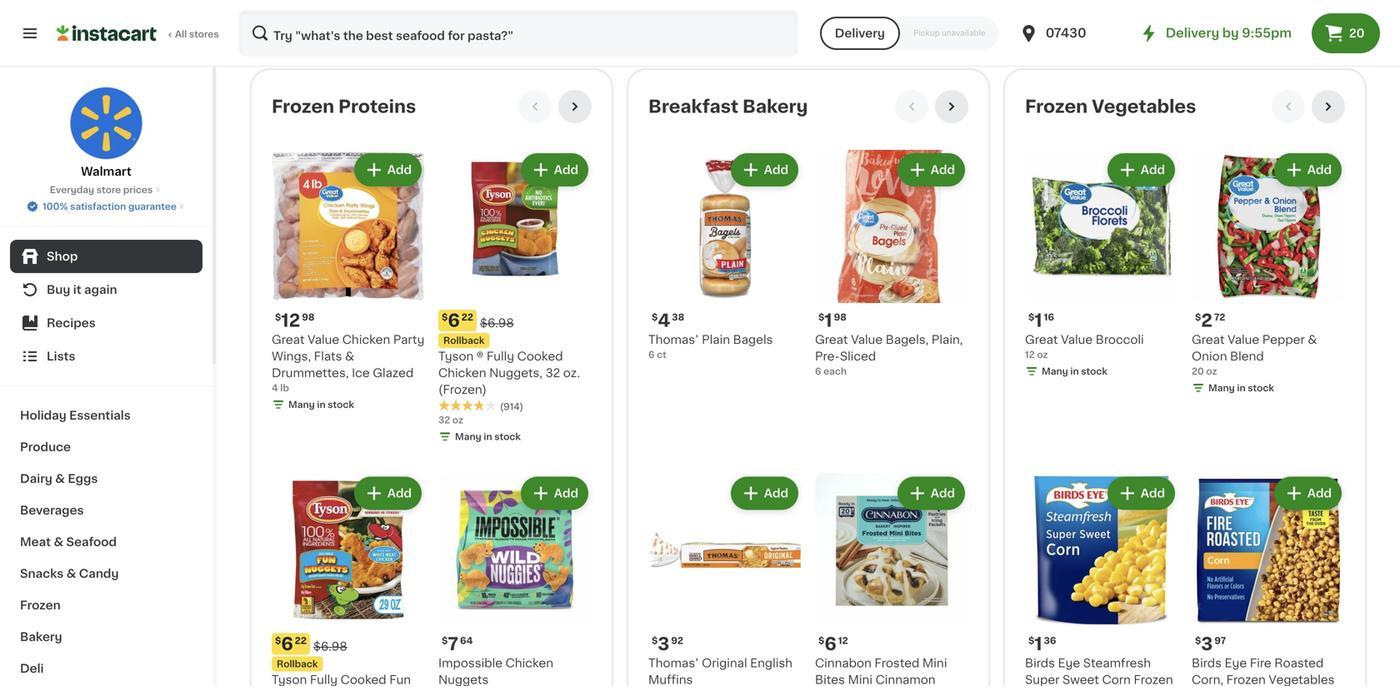 Task type: describe. For each thing, give the bounding box(es) containing it.
great value pepper & onion blend 20 oz
[[1192, 334, 1318, 376]]

many for 2
[[1209, 384, 1235, 393]]

dairy & eggs
[[20, 474, 98, 485]]

recipes
[[47, 318, 96, 329]]

vegetables inside birds eye fire roasted corn, frozen vegetables
[[1269, 675, 1335, 686]]

cinnabon
[[815, 658, 872, 670]]

add for $ 12 98
[[387, 164, 412, 176]]

20 button
[[1312, 13, 1381, 53]]

98 for 12
[[302, 313, 315, 322]]

32 oz
[[439, 416, 463, 425]]

product group containing 2
[[1192, 150, 1346, 398]]

$ for great value broccoli
[[1029, 313, 1035, 322]]

product group containing 12
[[272, 150, 425, 415]]

$ up 'tyson fully cooked fun'
[[275, 637, 281, 646]]

flats
[[314, 351, 342, 362]]

$ 3 97
[[1196, 636, 1227, 653]]

buy it again link
[[10, 273, 203, 307]]

3 for birds
[[1202, 636, 1213, 653]]

delivery for delivery
[[835, 28, 885, 39]]

100% satisfaction guarantee
[[43, 202, 177, 211]]

delivery by 9:55pm
[[1166, 27, 1292, 39]]

0 horizontal spatial mini
[[848, 675, 873, 686]]

07430 button
[[1019, 10, 1119, 57]]

eye for 3
[[1225, 658, 1247, 670]]

meat & seafood
[[20, 537, 117, 549]]

$ 6 12
[[819, 636, 849, 653]]

drummettes,
[[272, 367, 349, 379]]

tyson for tyson fully cooked fun
[[272, 675, 307, 686]]

proteins
[[339, 98, 416, 115]]

meat & seafood link
[[10, 527, 203, 559]]

20 inside button
[[1350, 28, 1365, 39]]

$6.98 for fully
[[480, 317, 514, 329]]

breakfast
[[649, 98, 739, 115]]

oz inside great value broccoli 12 oz
[[1037, 350, 1048, 360]]

& for candy
[[66, 569, 76, 580]]

$ for birds eye steamfresh super sweet corn froze
[[1029, 637, 1035, 646]]

original
[[702, 658, 747, 670]]

add for $ 1 36
[[1141, 488, 1166, 500]]

$ 6 22 $6.98 for fully
[[275, 636, 347, 653]]

rollback for fully
[[277, 660, 318, 669]]

many down 32 oz
[[455, 432, 482, 442]]

0 vertical spatial vegetables
[[1092, 98, 1197, 115]]

97
[[1215, 637, 1227, 646]]

store
[[97, 186, 121, 195]]

tyson for tyson ® fully cooked chicken nuggets, 32 oz. (frozen)
[[439, 351, 474, 362]]

$ 1 36
[[1029, 636, 1057, 653]]

see eligible items
[[462, 1, 568, 13]]

$ for great value pepper & onion blend
[[1196, 313, 1202, 322]]

corn,
[[1192, 675, 1224, 686]]

party
[[393, 334, 425, 346]]

add for $ 1 98
[[931, 164, 955, 176]]

7
[[448, 636, 459, 653]]

in down (frozen)
[[484, 432, 492, 442]]

buy it again
[[47, 284, 117, 296]]

$6.98 for cooked
[[313, 641, 347, 653]]

frosted
[[875, 658, 920, 670]]

& for eggs
[[55, 474, 65, 485]]

see eligible items button
[[439, 0, 592, 21]]

by
[[1223, 27, 1239, 39]]

buy
[[47, 284, 70, 296]]

$ for thomas' original english muffins
[[652, 637, 658, 646]]

great for 1
[[1025, 334, 1058, 346]]

produce link
[[10, 432, 203, 464]]

& inside great value pepper & onion blend 20 oz
[[1308, 334, 1318, 346]]

super
[[1025, 675, 1060, 686]]

12 inside great value broccoli 12 oz
[[1025, 350, 1035, 360]]

frozen proteins
[[272, 98, 416, 115]]

$ 4 38
[[652, 312, 685, 330]]

stock for 12
[[328, 400, 354, 410]]

$ 2 72
[[1196, 312, 1226, 330]]

birds eye fire roasted corn, frozen vegetables
[[1192, 658, 1335, 686]]

$6.22 original price: $6.98 element for cooked
[[272, 634, 425, 656]]

add button for $ 2 72
[[1276, 155, 1341, 185]]

1 for birds eye steamfresh super sweet corn froze
[[1035, 636, 1043, 653]]

blend
[[1231, 351, 1265, 362]]

1 horizontal spatial 4
[[658, 312, 671, 330]]

1 horizontal spatial mini
[[923, 658, 948, 670]]

instacart logo image
[[57, 23, 157, 43]]

$ 1 98
[[819, 312, 847, 330]]

delivery for delivery by 9:55pm
[[1166, 27, 1220, 39]]

chicken inside impossible chicken nuggets
[[506, 658, 554, 670]]

2
[[1202, 312, 1213, 330]]

add button for $ 3 92
[[733, 479, 797, 509]]

bites
[[815, 675, 845, 686]]

1 for great value bagels, plain, pre-sliced
[[825, 312, 833, 330]]

meat
[[20, 537, 51, 549]]

92
[[671, 637, 684, 646]]

16
[[1044, 313, 1055, 322]]

produce
[[20, 442, 71, 454]]

thomas' for muffins
[[649, 658, 699, 670]]

& inside great value chicken party wings, flats & drummettes, ice glazed 4 lb
[[345, 351, 355, 362]]

muffins
[[649, 675, 693, 686]]

see
[[462, 1, 485, 13]]

great for 2
[[1192, 334, 1225, 346]]

$ 3 92
[[652, 636, 684, 653]]

deli
[[20, 664, 44, 675]]

6 up 'tyson fully cooked fun'
[[281, 636, 293, 653]]

$ for cinnabon frosted mini bites mini cinnamo
[[819, 637, 825, 646]]

0 horizontal spatial oz
[[453, 416, 463, 425]]

$ 7 64
[[442, 636, 473, 653]]

rollback for ®
[[444, 336, 485, 345]]

shop
[[47, 251, 78, 263]]

it
[[73, 284, 81, 296]]

great inside great value bagels, plain, pre-sliced 6 each
[[815, 334, 848, 346]]

tyson fully cooked fun
[[272, 675, 424, 687]]

stock for 2
[[1248, 384, 1275, 393]]

all stores
[[175, 30, 219, 39]]

add for $ 6 12
[[931, 488, 955, 500]]

delivery by 9:55pm link
[[1139, 23, 1292, 43]]

ice
[[352, 367, 370, 379]]

many in stock for 1
[[1042, 367, 1108, 376]]

98 for 1
[[834, 313, 847, 322]]

everyday store prices
[[50, 186, 153, 195]]

$ up (frozen)
[[442, 313, 448, 322]]

$ for birds eye fire roasted corn, frozen vegetables
[[1196, 637, 1202, 646]]

essentials
[[69, 410, 131, 422]]

birds for 3
[[1192, 658, 1222, 670]]

great value broccoli 12 oz
[[1025, 334, 1144, 360]]

$ 1 16
[[1029, 312, 1055, 330]]

sliced
[[840, 351, 876, 362]]

items
[[535, 1, 568, 13]]

cinnabon frosted mini bites mini cinnamo
[[815, 658, 965, 687]]

thomas' plain bagels 6 ct
[[649, 334, 773, 360]]

frozen for frozen vegetables
[[1025, 98, 1088, 115]]

product group containing see eligible items
[[439, 0, 592, 40]]

add for $ 4 38
[[764, 164, 789, 176]]

add button for $ 7 64
[[523, 479, 587, 509]]

shop link
[[10, 240, 203, 273]]

(frozen)
[[439, 384, 487, 396]]

value inside great value bagels, plain, pre-sliced 6 each
[[851, 334, 883, 346]]

9:55pm
[[1242, 27, 1292, 39]]

value for 12
[[308, 334, 339, 346]]

$6.22 original price: $6.98 element for fully
[[439, 310, 592, 332]]



Task type: locate. For each thing, give the bounding box(es) containing it.
eye for 1
[[1058, 658, 1081, 670]]

1 vertical spatial tyson
[[272, 675, 307, 686]]

1 horizontal spatial oz
[[1037, 350, 1048, 360]]

$ inside '$ 2 72'
[[1196, 313, 1202, 322]]

frozen
[[272, 98, 334, 115], [1025, 98, 1088, 115], [20, 600, 61, 612], [1227, 675, 1266, 686]]

add for $ 2 72
[[1308, 164, 1332, 176]]

$ 12 98
[[275, 312, 315, 330]]

thomas' up the muffins on the bottom left
[[649, 658, 699, 670]]

many for 12
[[288, 400, 315, 410]]

recipes link
[[10, 307, 203, 340]]

& up ice
[[345, 351, 355, 362]]

2 vertical spatial 12
[[839, 637, 849, 646]]

oz.
[[563, 367, 580, 379]]

many in stock down the drummettes,
[[288, 400, 354, 410]]

eligible
[[488, 1, 532, 13]]

holiday
[[20, 410, 66, 422]]

value for 1
[[1061, 334, 1093, 346]]

1 vertical spatial mini
[[848, 675, 873, 686]]

oz inside great value pepper & onion blend 20 oz
[[1207, 367, 1218, 376]]

& right the pepper
[[1308, 334, 1318, 346]]

2 98 from the left
[[834, 313, 847, 322]]

tyson inside tyson ® fully cooked chicken nuggets, 32 oz. (frozen)
[[439, 351, 474, 362]]

add button for $ 1 98
[[899, 155, 964, 185]]

0 vertical spatial tyson
[[439, 351, 474, 362]]

fire
[[1250, 658, 1272, 670]]

value up sliced in the right of the page
[[851, 334, 883, 346]]

many in stock down (914)
[[455, 432, 521, 442]]

1 eye from the left
[[1058, 658, 1081, 670]]

2 thomas' from the top
[[649, 658, 699, 670]]

holiday essentials link
[[10, 400, 203, 432]]

3 for thomas'
[[658, 636, 670, 653]]

& for seafood
[[54, 537, 63, 549]]

product group containing 4
[[649, 150, 802, 362]]

1 vertical spatial $ 6 22 $6.98
[[275, 636, 347, 653]]

birds up corn,
[[1192, 658, 1222, 670]]

dairy
[[20, 474, 52, 485]]

$ left '72'
[[1196, 313, 1202, 322]]

0 vertical spatial mini
[[923, 658, 948, 670]]

1 for great value broccoli
[[1035, 312, 1043, 330]]

1 horizontal spatial 22
[[462, 313, 474, 322]]

stock down great value pepper & onion blend 20 oz
[[1248, 384, 1275, 393]]

1 value from the left
[[308, 334, 339, 346]]

1 horizontal spatial rollback
[[444, 336, 485, 345]]

snacks & candy link
[[10, 559, 203, 590]]

1 vertical spatial $6.98
[[313, 641, 347, 653]]

$6.98
[[480, 317, 514, 329], [313, 641, 347, 653]]

rollback
[[444, 336, 485, 345], [277, 660, 318, 669]]

add for $ 1 16
[[1141, 164, 1166, 176]]

22
[[462, 313, 474, 322], [295, 637, 307, 646]]

oz
[[1037, 350, 1048, 360], [1207, 367, 1218, 376], [453, 416, 463, 425]]

12 inside product group
[[281, 312, 300, 330]]

22 up 'tyson fully cooked fun'
[[295, 637, 307, 646]]

1 horizontal spatial bakery
[[743, 98, 808, 115]]

oz down $ 1 16
[[1037, 350, 1048, 360]]

4 left the lb
[[272, 384, 278, 393]]

thomas' inside thomas' original english muffins
[[649, 658, 699, 670]]

(914)
[[500, 402, 524, 412]]

1 vertical spatial fully
[[310, 675, 338, 686]]

many in stock down great value broccoli 12 oz
[[1042, 367, 1108, 376]]

0 horizontal spatial vegetables
[[1092, 98, 1197, 115]]

0 horizontal spatial $6.22 original price: $6.98 element
[[272, 634, 425, 656]]

frozen vegetables link
[[1025, 97, 1197, 117]]

&
[[1308, 334, 1318, 346], [345, 351, 355, 362], [55, 474, 65, 485], [54, 537, 63, 549], [66, 569, 76, 580]]

$ left 92
[[652, 637, 658, 646]]

1 vertical spatial vegetables
[[1269, 675, 1335, 686]]

2 horizontal spatial chicken
[[506, 658, 554, 670]]

holiday essentials
[[20, 410, 131, 422]]

1 vertical spatial 32
[[439, 416, 450, 425]]

0 horizontal spatial bakery
[[20, 632, 62, 644]]

cooked up nuggets, at the bottom left of the page
[[517, 351, 563, 362]]

value for 2
[[1228, 334, 1260, 346]]

4 value from the left
[[1228, 334, 1260, 346]]

0 horizontal spatial $6.98
[[313, 641, 347, 653]]

plain,
[[932, 334, 963, 346]]

0 horizontal spatial delivery
[[835, 28, 885, 39]]

sweet
[[1063, 675, 1100, 686]]

in down blend
[[1238, 384, 1246, 393]]

2 horizontal spatial 12
[[1025, 350, 1035, 360]]

fully left the fun
[[310, 675, 338, 686]]

12 up cinnabon
[[839, 637, 849, 646]]

98 inside the $ 12 98
[[302, 313, 315, 322]]

1 vertical spatial bakery
[[20, 632, 62, 644]]

1 horizontal spatial fully
[[487, 351, 514, 362]]

1 horizontal spatial cooked
[[517, 351, 563, 362]]

$ 6 22 $6.98 for ®
[[442, 312, 514, 330]]

07430
[[1046, 27, 1087, 39]]

$ left 38
[[652, 313, 658, 322]]

72
[[1215, 313, 1226, 322]]

cooked inside 'tyson fully cooked fun'
[[341, 675, 387, 686]]

bagels
[[733, 334, 773, 346]]

$ inside the $ 12 98
[[275, 313, 281, 322]]

0 horizontal spatial rollback
[[277, 660, 318, 669]]

$6.22 original price: $6.98 element up the ®
[[439, 310, 592, 332]]

value inside great value pepper & onion blend 20 oz
[[1228, 334, 1260, 346]]

1 horizontal spatial $6.98
[[480, 317, 514, 329]]

0 vertical spatial 32
[[546, 367, 560, 379]]

cooked inside tyson ® fully cooked chicken nuggets, 32 oz. (frozen)
[[517, 351, 563, 362]]

32 down (frozen)
[[439, 416, 450, 425]]

1 horizontal spatial birds
[[1192, 658, 1222, 670]]

candy
[[79, 569, 119, 580]]

fully inside tyson ® fully cooked chicken nuggets, 32 oz. (frozen)
[[487, 351, 514, 362]]

many in stock for 12
[[288, 400, 354, 410]]

0 horizontal spatial 12
[[281, 312, 300, 330]]

20 inside great value pepper & onion blend 20 oz
[[1192, 367, 1204, 376]]

98 inside $ 1 98
[[834, 313, 847, 322]]

broccoli
[[1096, 334, 1144, 346]]

$ up cinnabon
[[819, 637, 825, 646]]

fully
[[487, 351, 514, 362], [310, 675, 338, 686]]

22 for fully
[[295, 637, 307, 646]]

add button for $ 4 38
[[733, 155, 797, 185]]

chicken inside tyson ® fully cooked chicken nuggets, 32 oz. (frozen)
[[439, 367, 486, 379]]

0 vertical spatial oz
[[1037, 350, 1048, 360]]

22 for ®
[[462, 313, 474, 322]]

1 horizontal spatial 20
[[1350, 28, 1365, 39]]

oz down onion
[[1207, 367, 1218, 376]]

value up flats
[[308, 334, 339, 346]]

onion
[[1192, 351, 1228, 362]]

many in stock
[[1042, 367, 1108, 376], [1209, 384, 1275, 393], [288, 400, 354, 410], [455, 432, 521, 442]]

in for 2
[[1238, 384, 1246, 393]]

roasted
[[1275, 658, 1324, 670]]

cooked
[[517, 351, 563, 362], [341, 675, 387, 686]]

6 up (frozen)
[[448, 312, 460, 330]]

0 horizontal spatial eye
[[1058, 658, 1081, 670]]

1 horizontal spatial tyson
[[439, 351, 474, 362]]

0 horizontal spatial 4
[[272, 384, 278, 393]]

32 left oz.
[[546, 367, 560, 379]]

$ left 97
[[1196, 637, 1202, 646]]

tyson
[[439, 351, 474, 362], [272, 675, 307, 686]]

2 value from the left
[[851, 334, 883, 346]]

1 horizontal spatial delivery
[[1166, 27, 1220, 39]]

0 vertical spatial bakery
[[743, 98, 808, 115]]

mini down cinnabon
[[848, 675, 873, 686]]

tyson inside 'tyson fully cooked fun'
[[272, 675, 307, 686]]

thomas' for 6
[[649, 334, 699, 346]]

bakery right breakfast
[[743, 98, 808, 115]]

2 birds from the left
[[1192, 658, 1222, 670]]

0 horizontal spatial 32
[[439, 416, 450, 425]]

delivery
[[1166, 27, 1220, 39], [835, 28, 885, 39]]

0 horizontal spatial birds
[[1025, 658, 1055, 670]]

3 great from the left
[[1025, 334, 1058, 346]]

0 horizontal spatial chicken
[[342, 334, 390, 346]]

$ inside $ 1 36
[[1029, 637, 1035, 646]]

add for $ 3 92
[[764, 488, 789, 500]]

$ left 64
[[442, 637, 448, 646]]

wings,
[[272, 351, 311, 362]]

stock for 1
[[1082, 367, 1108, 376]]

& left candy
[[66, 569, 76, 580]]

$ inside '$ 6 12'
[[819, 637, 825, 646]]

sponsored badge image
[[439, 26, 489, 36]]

$ for impossible chicken nuggets
[[442, 637, 448, 646]]

tyson ® fully cooked chicken nuggets, 32 oz. (frozen)
[[439, 351, 580, 396]]

0 horizontal spatial 98
[[302, 313, 315, 322]]

mini right frosted
[[923, 658, 948, 670]]

1 98 from the left
[[302, 313, 315, 322]]

$ inside the $ 4 38
[[652, 313, 658, 322]]

corn
[[1103, 675, 1131, 686]]

frozen vegetables
[[1025, 98, 1197, 115]]

0 vertical spatial rollback
[[444, 336, 485, 345]]

& inside dairy & eggs link
[[55, 474, 65, 485]]

& inside meat & seafood link
[[54, 537, 63, 549]]

bagels,
[[886, 334, 929, 346]]

vegetables
[[1092, 98, 1197, 115], [1269, 675, 1335, 686]]

oz down (frozen)
[[453, 416, 463, 425]]

38
[[672, 313, 685, 322]]

fun
[[390, 675, 411, 686]]

0 horizontal spatial tyson
[[272, 675, 307, 686]]

value left broccoli at the right of page
[[1061, 334, 1093, 346]]

3 left 97
[[1202, 636, 1213, 653]]

6 left each
[[815, 367, 822, 376]]

birds inside birds eye fire roasted corn, frozen vegetables
[[1192, 658, 1222, 670]]

great for 12
[[272, 334, 305, 346]]

guarantee
[[128, 202, 177, 211]]

delivery inside button
[[835, 28, 885, 39]]

$ inside the $ 3 97
[[1196, 637, 1202, 646]]

add button for $ 6 12
[[899, 479, 964, 509]]

frozen proteins link
[[272, 97, 416, 117]]

plain
[[702, 334, 730, 346]]

great down $ 1 16
[[1025, 334, 1058, 346]]

$ 6 22 $6.98 up the ®
[[442, 312, 514, 330]]

great up onion
[[1192, 334, 1225, 346]]

birds for 1
[[1025, 658, 1055, 670]]

$ inside $ 7 64
[[442, 637, 448, 646]]

32 inside tyson ® fully cooked chicken nuggets, 32 oz. (frozen)
[[546, 367, 560, 379]]

1 great from the left
[[272, 334, 305, 346]]

1 birds from the left
[[1025, 658, 1055, 670]]

98 up pre-
[[834, 313, 847, 322]]

chicken inside great value chicken party wings, flats & drummettes, ice glazed 4 lb
[[342, 334, 390, 346]]

eye inside birds eye steamfresh super sweet corn froze
[[1058, 658, 1081, 670]]

$ left 36
[[1029, 637, 1035, 646]]

$ up pre-
[[819, 313, 825, 322]]

stock down (914)
[[495, 432, 521, 442]]

1 horizontal spatial eye
[[1225, 658, 1247, 670]]

thomas'
[[649, 334, 699, 346], [649, 658, 699, 670]]

thomas' inside thomas' plain bagels 6 ct
[[649, 334, 699, 346]]

2 horizontal spatial oz
[[1207, 367, 1218, 376]]

0 vertical spatial $ 6 22 $6.98
[[442, 312, 514, 330]]

product group
[[439, 0, 592, 40], [272, 150, 425, 415], [439, 150, 592, 447], [649, 150, 802, 362], [815, 150, 969, 378], [1025, 150, 1179, 382], [1192, 150, 1346, 398], [272, 474, 425, 687], [439, 474, 592, 687], [649, 474, 802, 687], [815, 474, 969, 687], [1025, 474, 1179, 687], [1192, 474, 1346, 687]]

1 left 16
[[1035, 312, 1043, 330]]

0 vertical spatial fully
[[487, 351, 514, 362]]

2 great from the left
[[815, 334, 848, 346]]

great inside great value broccoli 12 oz
[[1025, 334, 1058, 346]]

add button for $ 3 97
[[1276, 479, 1341, 509]]

birds up super at the bottom
[[1025, 658, 1055, 670]]

None search field
[[238, 10, 799, 57]]

12 up wings,
[[281, 312, 300, 330]]

0 vertical spatial 4
[[658, 312, 671, 330]]

0 vertical spatial 22
[[462, 313, 474, 322]]

1 thomas' from the top
[[649, 334, 699, 346]]

1 up pre-
[[825, 312, 833, 330]]

$6.22 original price: $6.98 element
[[439, 310, 592, 332], [272, 634, 425, 656]]

1 horizontal spatial $ 6 22 $6.98
[[442, 312, 514, 330]]

frozen left proteins at the left top of page
[[272, 98, 334, 115]]

chicken right impossible
[[506, 658, 554, 670]]

impossible
[[439, 658, 503, 670]]

cooked left the fun
[[341, 675, 387, 686]]

$6.98 up 'tyson fully cooked fun'
[[313, 641, 347, 653]]

1 vertical spatial oz
[[1207, 367, 1218, 376]]

walmart link
[[70, 87, 143, 180]]

100% satisfaction guarantee button
[[26, 197, 187, 213]]

0 horizontal spatial 3
[[658, 636, 670, 653]]

stock down great value broccoli 12 oz
[[1082, 367, 1108, 376]]

deli link
[[10, 654, 203, 685]]

4 left 38
[[658, 312, 671, 330]]

chicken up (frozen)
[[439, 367, 486, 379]]

1 left 36
[[1035, 636, 1043, 653]]

chicken
[[342, 334, 390, 346], [439, 367, 486, 379], [506, 658, 554, 670]]

Search field
[[240, 12, 797, 55]]

in down great value broccoli 12 oz
[[1071, 367, 1079, 376]]

frozen down "07430"
[[1025, 98, 1088, 115]]

glazed
[[373, 367, 414, 379]]

service type group
[[820, 17, 999, 50]]

pre-
[[815, 351, 840, 362]]

snacks
[[20, 569, 64, 580]]

great inside great value chicken party wings, flats & drummettes, ice glazed 4 lb
[[272, 334, 305, 346]]

3 left 92
[[658, 636, 670, 653]]

thomas' original english muffins
[[649, 658, 793, 686]]

6 inside thomas' plain bagels 6 ct
[[649, 350, 655, 360]]

breakfast bakery link
[[649, 97, 808, 117]]

$ inside $ 3 92
[[652, 637, 658, 646]]

0 vertical spatial 12
[[281, 312, 300, 330]]

1 horizontal spatial 12
[[839, 637, 849, 646]]

add button for $ 12 98
[[356, 155, 420, 185]]

$ 6 22 $6.98 up 'tyson fully cooked fun'
[[275, 636, 347, 653]]

3 value from the left
[[1061, 334, 1093, 346]]

0 vertical spatial cooked
[[517, 351, 563, 362]]

bakery up deli at left bottom
[[20, 632, 62, 644]]

36
[[1044, 637, 1057, 646]]

lists link
[[10, 340, 203, 374]]

many in stock for 2
[[1209, 384, 1275, 393]]

value up blend
[[1228, 334, 1260, 346]]

1 horizontal spatial 3
[[1202, 636, 1213, 653]]

bakery
[[743, 98, 808, 115], [20, 632, 62, 644]]

0 horizontal spatial $ 6 22 $6.98
[[275, 636, 347, 653]]

6 left ct
[[649, 350, 655, 360]]

many
[[1042, 367, 1069, 376], [1209, 384, 1235, 393], [288, 400, 315, 410], [455, 432, 482, 442]]

fully right the ®
[[487, 351, 514, 362]]

rollback up 'tyson fully cooked fun'
[[277, 660, 318, 669]]

0 vertical spatial thomas'
[[649, 334, 699, 346]]

great up pre-
[[815, 334, 848, 346]]

$6.22 original price: $6.98 element up 'tyson fully cooked fun'
[[272, 634, 425, 656]]

1 vertical spatial thomas'
[[649, 658, 699, 670]]

& left eggs
[[55, 474, 65, 485]]

0 vertical spatial chicken
[[342, 334, 390, 346]]

value inside great value broccoli 12 oz
[[1061, 334, 1093, 346]]

frozen inside birds eye fire roasted corn, frozen vegetables
[[1227, 675, 1266, 686]]

each
[[824, 367, 847, 376]]

1 3 from the left
[[658, 636, 670, 653]]

add button for $ 1 16
[[1109, 155, 1174, 185]]

6 up cinnabon
[[825, 636, 837, 653]]

great value chicken party wings, flats & drummettes, ice glazed 4 lb
[[272, 334, 425, 393]]

& inside snacks & candy link
[[66, 569, 76, 580]]

$ for great value bagels, plain, pre-sliced
[[819, 313, 825, 322]]

& right the meat
[[54, 537, 63, 549]]

great value bagels, plain, pre-sliced 6 each
[[815, 334, 963, 376]]

0 horizontal spatial cooked
[[341, 675, 387, 686]]

frozen down snacks
[[20, 600, 61, 612]]

add for $ 3 97
[[1308, 488, 1332, 500]]

walmart
[[81, 166, 132, 178]]

4 inside great value chicken party wings, flats & drummettes, ice glazed 4 lb
[[272, 384, 278, 393]]

$6.98 up the ®
[[480, 317, 514, 329]]

$ left 16
[[1029, 313, 1035, 322]]

1 vertical spatial 20
[[1192, 367, 1204, 376]]

$ 6 22 $6.98
[[442, 312, 514, 330], [275, 636, 347, 653]]

1 vertical spatial 22
[[295, 637, 307, 646]]

add button for $ 1 36
[[1109, 479, 1174, 509]]

many for 1
[[1042, 367, 1069, 376]]

value inside great value chicken party wings, flats & drummettes, ice glazed 4 lb
[[308, 334, 339, 346]]

$ for thomas' plain bagels
[[652, 313, 658, 322]]

0 vertical spatial $6.22 original price: $6.98 element
[[439, 310, 592, 332]]

stores
[[189, 30, 219, 39]]

6 inside great value bagels, plain, pre-sliced 6 each
[[815, 367, 822, 376]]

®
[[477, 351, 484, 362]]

eye left fire
[[1225, 658, 1247, 670]]

1 vertical spatial chicken
[[439, 367, 486, 379]]

add for $ 7 64
[[554, 488, 579, 500]]

0 vertical spatial 20
[[1350, 28, 1365, 39]]

1 vertical spatial cooked
[[341, 675, 387, 686]]

impossible chicken nuggets
[[439, 658, 554, 686]]

$ inside $ 1 16
[[1029, 313, 1035, 322]]

thomas' up ct
[[649, 334, 699, 346]]

$ for great value chicken party wings, flats & drummettes, ice glazed
[[275, 313, 281, 322]]

eye up sweet
[[1058, 658, 1081, 670]]

in for 1
[[1071, 367, 1079, 376]]

many in stock down blend
[[1209, 384, 1275, 393]]

$ up wings,
[[275, 313, 281, 322]]

1 horizontal spatial chicken
[[439, 367, 486, 379]]

12 inside '$ 6 12'
[[839, 637, 849, 646]]

in for 12
[[317, 400, 326, 410]]

98
[[302, 313, 315, 322], [834, 313, 847, 322]]

4 great from the left
[[1192, 334, 1225, 346]]

★★★★★
[[439, 400, 497, 412], [439, 400, 497, 412]]

in down the drummettes,
[[317, 400, 326, 410]]

stock down ice
[[328, 400, 354, 410]]

0 horizontal spatial 22
[[295, 637, 307, 646]]

1 vertical spatial 12
[[1025, 350, 1035, 360]]

many down the lb
[[288, 400, 315, 410]]

nuggets
[[439, 675, 489, 686]]

eye inside birds eye fire roasted corn, frozen vegetables
[[1225, 658, 1247, 670]]

1 horizontal spatial $6.22 original price: $6.98 element
[[439, 310, 592, 332]]

rollback up the ®
[[444, 336, 485, 345]]

walmart logo image
[[70, 87, 143, 160]]

$ inside $ 1 98
[[819, 313, 825, 322]]

fully inside 'tyson fully cooked fun'
[[310, 675, 338, 686]]

frozen inside "link"
[[272, 98, 334, 115]]

1 horizontal spatial 32
[[546, 367, 560, 379]]

1 vertical spatial rollback
[[277, 660, 318, 669]]

frozen down fire
[[1227, 675, 1266, 686]]

2 eye from the left
[[1225, 658, 1247, 670]]

0 horizontal spatial 20
[[1192, 367, 1204, 376]]

many down onion
[[1209, 384, 1235, 393]]

1 vertical spatial 4
[[272, 384, 278, 393]]

birds inside birds eye steamfresh super sweet corn froze
[[1025, 658, 1055, 670]]

frozen for frozen
[[20, 600, 61, 612]]

frozen for frozen proteins
[[272, 98, 334, 115]]

ct
[[657, 350, 667, 360]]

0 horizontal spatial fully
[[310, 675, 338, 686]]

many down great value broccoli 12 oz
[[1042, 367, 1069, 376]]

frozen link
[[10, 590, 203, 622]]

1 horizontal spatial vegetables
[[1269, 675, 1335, 686]]

12 down $ 1 16
[[1025, 350, 1035, 360]]

98 up wings,
[[302, 313, 315, 322]]

great inside great value pepper & onion blend 20 oz
[[1192, 334, 1225, 346]]

12
[[281, 312, 300, 330], [1025, 350, 1035, 360], [839, 637, 849, 646]]

22 up tyson ® fully cooked chicken nuggets, 32 oz. (frozen)
[[462, 313, 474, 322]]

1 vertical spatial $6.22 original price: $6.98 element
[[272, 634, 425, 656]]

delivery button
[[820, 17, 900, 50]]

2 vertical spatial chicken
[[506, 658, 554, 670]]

product group containing 7
[[439, 474, 592, 687]]

chicken up ice
[[342, 334, 390, 346]]

2 3 from the left
[[1202, 636, 1213, 653]]

satisfaction
[[70, 202, 126, 211]]

great up wings,
[[272, 334, 305, 346]]

0 vertical spatial $6.98
[[480, 317, 514, 329]]

steamfresh
[[1084, 658, 1151, 670]]

birds eye steamfresh super sweet corn froze
[[1025, 658, 1174, 687]]

2 vertical spatial oz
[[453, 416, 463, 425]]

1 horizontal spatial 98
[[834, 313, 847, 322]]



Task type: vqa. For each thing, say whether or not it's contained in the screenshot.
the topmost Sugars
no



